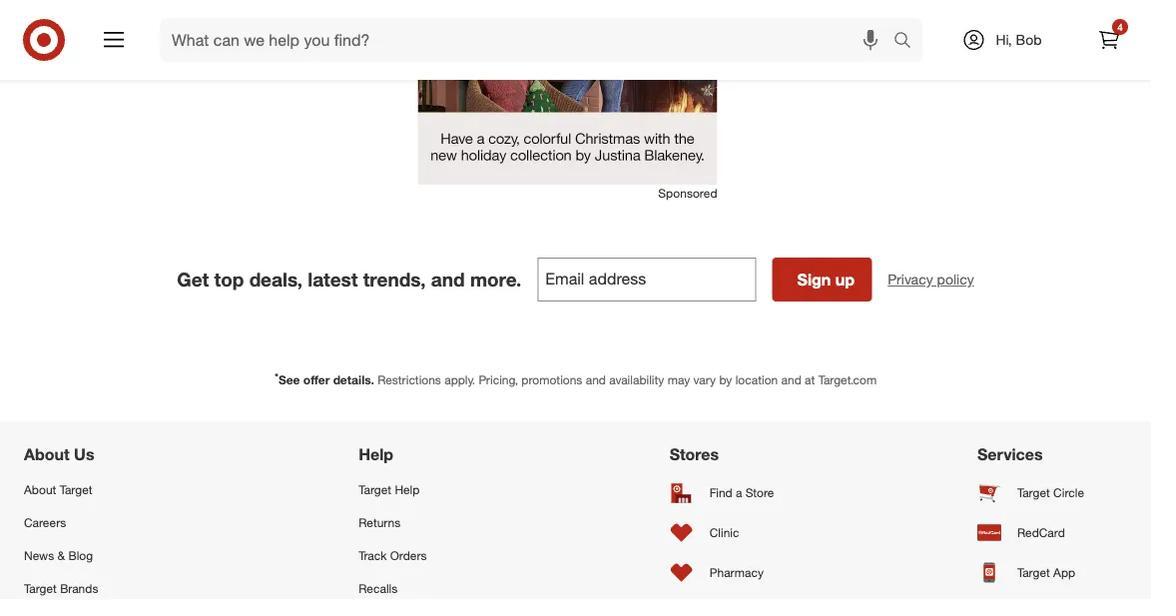 Task type: locate. For each thing, give the bounding box(es) containing it.
1 about from the top
[[24, 445, 70, 464]]

pricing,
[[479, 373, 518, 388]]

careers link
[[24, 506, 175, 539]]

recalls link
[[359, 572, 486, 600]]

target.com
[[819, 373, 877, 388]]

*
[[275, 370, 279, 383]]

sponsored
[[659, 186, 718, 201]]

about up about target
[[24, 445, 70, 464]]

help
[[359, 445, 394, 464], [395, 482, 420, 497]]

news & blog
[[24, 548, 93, 563]]

target circle link
[[978, 473, 1128, 513]]

us
[[74, 445, 94, 464]]

1 horizontal spatial help
[[395, 482, 420, 497]]

advertisement region
[[418, 0, 718, 185]]

store
[[746, 485, 775, 500]]

target circle
[[1018, 485, 1085, 500]]

see
[[279, 373, 300, 388]]

latest
[[308, 268, 358, 291]]

about up careers
[[24, 482, 56, 497]]

pharmacy
[[710, 565, 764, 580]]

and
[[431, 268, 465, 291], [586, 373, 606, 388], [782, 373, 802, 388]]

redcard link
[[978, 513, 1128, 553]]

help up target help
[[359, 445, 394, 464]]

about
[[24, 445, 70, 464], [24, 482, 56, 497]]

news & blog link
[[24, 539, 175, 572]]

target down news
[[24, 581, 57, 596]]

target
[[60, 482, 92, 497], [359, 482, 392, 497], [1018, 485, 1051, 500], [1018, 565, 1051, 580], [24, 581, 57, 596]]

returns link
[[359, 506, 486, 539]]

about target link
[[24, 473, 175, 506]]

privacy policy
[[888, 271, 975, 288]]

and left more. in the top left of the page
[[431, 268, 465, 291]]

2 horizontal spatial and
[[782, 373, 802, 388]]

sign up button
[[772, 258, 872, 302]]

hi, bob
[[996, 31, 1042, 48]]

4 link
[[1088, 18, 1132, 62]]

* see offer details. restrictions apply. pricing, promotions and availability may vary by location and at target.com
[[275, 370, 877, 388]]

target for target brands
[[24, 581, 57, 596]]

sign
[[798, 270, 831, 289]]

target up returns
[[359, 482, 392, 497]]

1 vertical spatial about
[[24, 482, 56, 497]]

about for about target
[[24, 482, 56, 497]]

0 vertical spatial about
[[24, 445, 70, 464]]

target inside 'link'
[[1018, 485, 1051, 500]]

find a store link
[[670, 473, 794, 513]]

2 about from the top
[[24, 482, 56, 497]]

trends,
[[363, 268, 426, 291]]

track orders
[[359, 548, 427, 563]]

clinic
[[710, 525, 740, 540]]

about for about us
[[24, 445, 70, 464]]

privacy
[[888, 271, 934, 288]]

target left app
[[1018, 565, 1051, 580]]

recalls
[[359, 581, 398, 596]]

target brands link
[[24, 572, 175, 600]]

and left at
[[782, 373, 802, 388]]

target inside 'link'
[[24, 581, 57, 596]]

0 horizontal spatial help
[[359, 445, 394, 464]]

apply.
[[445, 373, 476, 388]]

find
[[710, 485, 733, 500]]

and left the availability
[[586, 373, 606, 388]]

target help
[[359, 482, 420, 497]]

target down us
[[60, 482, 92, 497]]

None text field
[[538, 258, 756, 302]]

about target
[[24, 482, 92, 497]]

clinic link
[[670, 513, 794, 553]]

at
[[805, 373, 815, 388]]

0 vertical spatial help
[[359, 445, 394, 464]]

What can we help you find? suggestions appear below search field
[[160, 18, 899, 62]]

help up returns "link"
[[395, 482, 420, 497]]

returns
[[359, 515, 401, 530]]

a
[[736, 485, 743, 500]]

target left circle
[[1018, 485, 1051, 500]]

find a store
[[710, 485, 775, 500]]

offer
[[304, 373, 330, 388]]

pharmacy link
[[670, 553, 794, 593]]



Task type: vqa. For each thing, say whether or not it's contained in the screenshot.
Over to the left
no



Task type: describe. For each thing, give the bounding box(es) containing it.
restrictions
[[378, 373, 441, 388]]

up
[[836, 270, 855, 289]]

may
[[668, 373, 691, 388]]

sign up
[[798, 270, 855, 289]]

search button
[[885, 18, 933, 66]]

target for target help
[[359, 482, 392, 497]]

promotions
[[522, 373, 583, 388]]

target app
[[1018, 565, 1076, 580]]

bob
[[1017, 31, 1042, 48]]

search
[[885, 32, 933, 52]]

&
[[57, 548, 65, 563]]

blog
[[68, 548, 93, 563]]

get
[[177, 268, 209, 291]]

deals,
[[249, 268, 303, 291]]

careers
[[24, 515, 66, 530]]

redcard
[[1018, 525, 1066, 540]]

1 vertical spatial help
[[395, 482, 420, 497]]

get top deals, latest trends, and more.
[[177, 268, 522, 291]]

details.
[[333, 373, 374, 388]]

0 horizontal spatial and
[[431, 268, 465, 291]]

about us
[[24, 445, 94, 464]]

hi,
[[996, 31, 1013, 48]]

more.
[[470, 268, 522, 291]]

target for target circle
[[1018, 485, 1051, 500]]

4
[[1118, 20, 1124, 33]]

location
[[736, 373, 778, 388]]

services
[[978, 445, 1043, 464]]

policy
[[938, 271, 975, 288]]

target help link
[[359, 473, 486, 506]]

brands
[[60, 581, 98, 596]]

vary
[[694, 373, 716, 388]]

target for target app
[[1018, 565, 1051, 580]]

stores
[[670, 445, 719, 464]]

orders
[[390, 548, 427, 563]]

news
[[24, 548, 54, 563]]

circle
[[1054, 485, 1085, 500]]

target brands
[[24, 581, 98, 596]]

top
[[214, 268, 244, 291]]

track
[[359, 548, 387, 563]]

track orders link
[[359, 539, 486, 572]]

by
[[720, 373, 733, 388]]

privacy policy link
[[888, 270, 975, 290]]

availability
[[610, 373, 665, 388]]

1 horizontal spatial and
[[586, 373, 606, 388]]

target app link
[[978, 553, 1128, 593]]

app
[[1054, 565, 1076, 580]]



